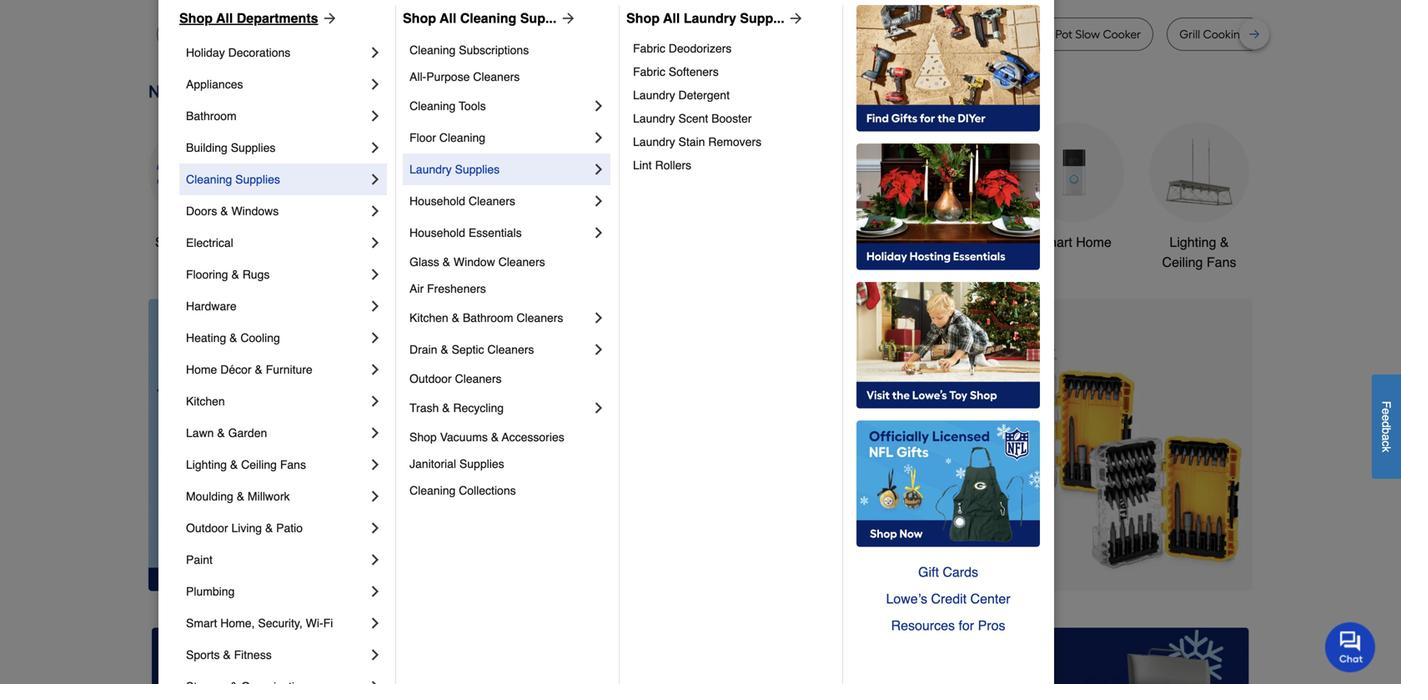 Task type: describe. For each thing, give the bounding box(es) containing it.
patio
[[276, 521, 303, 535]]

appliances
[[186, 78, 243, 91]]

smart home
[[1037, 234, 1112, 250]]

smart for smart home
[[1037, 234, 1073, 250]]

gift
[[918, 564, 939, 580]]

shop all cleaning sup...
[[403, 10, 557, 26]]

air fresheners
[[410, 282, 486, 295]]

1 vertical spatial ceiling
[[241, 458, 277, 471]]

cleaners up recycling
[[455, 372, 502, 385]]

lint rollers
[[633, 158, 692, 172]]

cleaning tools
[[410, 99, 486, 113]]

janitorial supplies link
[[410, 450, 607, 477]]

drain & septic cleaners
[[410, 343, 534, 356]]

all for departments
[[216, 10, 233, 26]]

christmas decorations link
[[524, 122, 624, 272]]

chevron right image for cleaning tools
[[591, 98, 607, 114]]

pot for instant pot
[[966, 27, 983, 41]]

chevron right image for smart home, security, wi-fi
[[367, 615, 384, 631]]

building supplies link
[[186, 132, 367, 163]]

0 vertical spatial bathroom
[[186, 109, 237, 123]]

cleaning subscriptions link
[[410, 37, 607, 63]]

scent
[[679, 112, 708, 125]]

1 cooker from the left
[[422, 27, 460, 41]]

laundry supplies link
[[410, 153, 591, 185]]

stain
[[679, 135, 705, 148]]

chevron right image for hardware
[[367, 298, 384, 314]]

pot for crock pot cooking pot
[[804, 27, 821, 41]]

gift cards link
[[857, 559, 1040, 586]]

f e e d b a c k
[[1380, 401, 1393, 452]]

purpose
[[426, 70, 470, 83]]

d
[[1380, 421, 1393, 428]]

shop for shop vacuums & accessories
[[410, 430, 437, 444]]

fi
[[323, 616, 333, 630]]

collections
[[459, 484, 516, 497]]

instant pot
[[927, 27, 983, 41]]

cleaners down subscriptions
[[473, 70, 520, 83]]

center
[[971, 591, 1011, 606]]

doors & windows
[[186, 204, 279, 218]]

1 horizontal spatial bathroom
[[463, 311, 513, 324]]

new deals every day during 25 days of deals image
[[148, 78, 1253, 106]]

electrical
[[186, 236, 233, 249]]

triple
[[363, 27, 392, 41]]

laundry scent booster link
[[633, 107, 831, 130]]

scroll to item #4 image
[[887, 561, 927, 567]]

all for cleaning
[[440, 10, 457, 26]]

laundry scent booster
[[633, 112, 752, 125]]

1 horizontal spatial lighting & ceiling fans link
[[1149, 122, 1250, 272]]

arrow left image
[[459, 445, 475, 462]]

1 horizontal spatial lighting & ceiling fans
[[1162, 234, 1237, 270]]

glass & window cleaners link
[[410, 249, 607, 275]]

kitchen for kitchen
[[186, 395, 225, 408]]

rack
[[1347, 27, 1373, 41]]

trash & recycling link
[[410, 392, 591, 424]]

1 slow from the left
[[395, 27, 419, 41]]

supplies for laundry supplies
[[455, 163, 500, 176]]

fabric for fabric deodorizers
[[633, 42, 666, 55]]

laundry stain removers link
[[633, 130, 831, 153]]

arrow right image for shop all departments
[[318, 10, 338, 27]]

cleaning for subscriptions
[[410, 43, 456, 57]]

laundry for laundry supplies
[[410, 163, 452, 176]]

chevron right image for electrical
[[367, 234, 384, 251]]

cleaning collections
[[410, 484, 516, 497]]

shop for shop all laundry supp...
[[626, 10, 660, 26]]

cleaning for collections
[[410, 484, 456, 497]]

lowe's credit center link
[[857, 586, 1040, 612]]

security,
[[258, 616, 303, 630]]

sup...
[[520, 10, 557, 26]]

chevron right image for sports & fitness
[[367, 646, 384, 663]]

arrow right image
[[785, 10, 805, 27]]

cooling
[[241, 331, 280, 345]]

outdoor tools & equipment
[[776, 234, 872, 270]]

outdoor for outdoor living & patio
[[186, 521, 228, 535]]

2 cooker from the left
[[1103, 27, 1141, 41]]

garden
[[228, 426, 267, 440]]

laundry for laundry scent booster
[[633, 112, 675, 125]]

all for deals
[[190, 234, 204, 250]]

cleaning for supplies
[[186, 173, 232, 186]]

0 horizontal spatial bathroom link
[[186, 100, 367, 132]]

appliances link
[[186, 68, 367, 100]]

1 vertical spatial lighting
[[186, 458, 227, 471]]

fabric softeners link
[[633, 60, 831, 83]]

lawn & garden
[[186, 426, 267, 440]]

cleaning supplies link
[[186, 163, 367, 195]]

sports & fitness
[[186, 648, 272, 661]]

shop all departments
[[179, 10, 318, 26]]

1 horizontal spatial lighting
[[1170, 234, 1217, 250]]

laundry detergent link
[[633, 83, 831, 107]]

household for household essentials
[[410, 226, 465, 239]]

windows
[[231, 204, 279, 218]]

chevron right image for lawn & garden
[[367, 425, 384, 441]]

cleaning subscriptions
[[410, 43, 529, 57]]

scroll to item #2 image
[[804, 561, 844, 567]]

all-purpose cleaners link
[[410, 63, 607, 90]]

chevron right image for cleaning supplies
[[367, 171, 384, 188]]

shop vacuums & accessories link
[[410, 424, 607, 450]]

floor cleaning link
[[410, 122, 591, 153]]

floor
[[410, 131, 436, 144]]

countertop
[[559, 27, 620, 41]]

grill cooking grate & warming rack
[[1180, 27, 1373, 41]]

f e e d b a c k button
[[1372, 375, 1401, 479]]

pros
[[978, 618, 1006, 633]]

lint
[[633, 158, 652, 172]]

smart for smart home, security, wi-fi
[[186, 616, 217, 630]]

household essentials link
[[410, 217, 591, 249]]

heating & cooling
[[186, 331, 280, 345]]

deodorizers
[[669, 42, 732, 55]]

trash & recycling
[[410, 401, 504, 415]]

shop these last-minute gifts. $99 or less. quantities are limited and won't last. image
[[148, 299, 418, 591]]

chevron right image for kitchen & bathroom cleaners
[[591, 309, 607, 326]]

visit the lowe's toy shop. image
[[857, 282, 1040, 409]]

flooring
[[186, 268, 228, 281]]

all-
[[410, 70, 426, 83]]

outdoor living & patio
[[186, 521, 303, 535]]

departments
[[237, 10, 318, 26]]

chevron right image for laundry supplies
[[591, 161, 607, 178]]

home décor & furniture link
[[186, 354, 367, 385]]

holiday decorations
[[186, 46, 291, 59]]

outdoor cleaners
[[410, 372, 502, 385]]

cleaners up 'outdoor cleaners' link
[[487, 343, 534, 356]]

chevron right image for holiday decorations
[[367, 44, 384, 61]]

kitchen for kitchen & bathroom cleaners
[[410, 311, 449, 324]]

1 vertical spatial lighting & ceiling fans
[[186, 458, 306, 471]]

laundry for laundry stain removers
[[633, 135, 675, 148]]

chevron right image for plumbing
[[367, 583, 384, 600]]

cleaning supplies
[[186, 173, 280, 186]]

home inside smart home link
[[1076, 234, 1112, 250]]

living
[[231, 521, 262, 535]]

for
[[959, 618, 974, 633]]

up to 50 percent off select tools and accessories. image
[[445, 299, 1253, 591]]

sports
[[186, 648, 220, 661]]

find gifts for the diyer. image
[[857, 5, 1040, 132]]

warming
[[1295, 27, 1344, 41]]

chevron right image for lighting & ceiling fans
[[367, 456, 384, 473]]

b
[[1380, 428, 1393, 434]]

chevron right image for drain & septic cleaners
[[591, 341, 607, 358]]

doors & windows link
[[186, 195, 367, 227]]

tools for cleaning tools
[[459, 99, 486, 113]]

cleaning tools link
[[410, 90, 591, 122]]

household cleaners link
[[410, 185, 591, 217]]

recommended searches for you heading
[[148, 0, 1253, 4]]



Task type: vqa. For each thing, say whether or not it's contained in the screenshot.
the '&' within Flooring & Rugs link
yes



Task type: locate. For each thing, give the bounding box(es) containing it.
f
[[1380, 401, 1393, 408]]

1 horizontal spatial slow
[[1076, 27, 1100, 41]]

shop
[[179, 10, 213, 26], [403, 10, 436, 26], [626, 10, 660, 26]]

shop all deals
[[155, 234, 242, 250]]

electrical link
[[186, 227, 367, 259]]

1 shop from the left
[[179, 10, 213, 26]]

cleaning up the laundry supplies
[[439, 131, 486, 144]]

instant
[[927, 27, 963, 41]]

accessories
[[502, 430, 564, 444]]

0 horizontal spatial shop
[[155, 234, 186, 250]]

scroll to item #5 image
[[927, 561, 967, 567]]

glass
[[410, 255, 439, 269]]

laundry stain removers
[[633, 135, 762, 148]]

tools for outdoor tools & equipment
[[828, 234, 859, 250]]

all up holiday decorations
[[216, 10, 233, 26]]

kitchen down the air
[[410, 311, 449, 324]]

household inside 'link'
[[410, 194, 465, 208]]

crock pot cooking pot
[[770, 27, 888, 41]]

1 horizontal spatial bathroom link
[[899, 122, 999, 252]]

shop all laundry supp...
[[626, 10, 785, 26]]

decorations down shop all departments link
[[228, 46, 291, 59]]

outdoor down moulding
[[186, 521, 228, 535]]

crock right instant pot
[[1022, 27, 1053, 41]]

1 horizontal spatial arrow right image
[[557, 10, 577, 27]]

1 vertical spatial household
[[410, 226, 465, 239]]

essentials
[[469, 226, 522, 239]]

2 horizontal spatial outdoor
[[776, 234, 825, 250]]

septic
[[452, 343, 484, 356]]

4 pot from the left
[[1056, 27, 1073, 41]]

decorations down christmas
[[538, 254, 610, 270]]

janitorial supplies
[[410, 457, 504, 470]]

crock for crock pot cooking pot
[[770, 27, 801, 41]]

deals
[[208, 234, 242, 250]]

1 horizontal spatial fans
[[1207, 254, 1237, 270]]

0 vertical spatial outdoor
[[776, 234, 825, 250]]

e up b
[[1380, 415, 1393, 421]]

e
[[1380, 408, 1393, 415], [1380, 415, 1393, 421]]

chevron right image for moulding & millwork
[[367, 488, 384, 505]]

1 vertical spatial shop
[[410, 430, 437, 444]]

supplies for janitorial supplies
[[460, 457, 504, 470]]

1 horizontal spatial decorations
[[538, 254, 610, 270]]

wi-
[[306, 616, 323, 630]]

decorations
[[228, 46, 291, 59], [538, 254, 610, 270]]

cleaners down air fresheners link
[[517, 311, 563, 324]]

building supplies
[[186, 141, 276, 154]]

hardware link
[[186, 290, 367, 322]]

shop for shop all departments
[[179, 10, 213, 26]]

shop for shop all cleaning sup...
[[403, 10, 436, 26]]

0 vertical spatial lighting & ceiling fans link
[[1149, 122, 1250, 272]]

0 horizontal spatial home
[[186, 363, 217, 376]]

softeners
[[669, 65, 719, 78]]

janitorial
[[410, 457, 456, 470]]

outdoor up "trash"
[[410, 372, 452, 385]]

1 horizontal spatial ceiling
[[1162, 254, 1203, 270]]

tools link
[[399, 122, 499, 252]]

1 crock from the left
[[770, 27, 801, 41]]

shop up fabric deodorizers on the top
[[626, 10, 660, 26]]

all-purpose cleaners
[[410, 70, 520, 83]]

up to 35 percent off select small appliances. image
[[527, 628, 875, 684]]

furniture
[[266, 363, 313, 376]]

crock pot slow cooker
[[1022, 27, 1141, 41]]

0 vertical spatial decorations
[[228, 46, 291, 59]]

fabric up fabric softeners at the top of page
[[633, 42, 666, 55]]

0 horizontal spatial lighting
[[186, 458, 227, 471]]

cleaning up subscriptions
[[460, 10, 517, 26]]

up to 30 percent off select grills and accessories. image
[[901, 628, 1250, 684]]

household for household cleaners
[[410, 194, 465, 208]]

supplies up cleaning supplies
[[231, 141, 276, 154]]

1 household from the top
[[410, 194, 465, 208]]

shop up triple slow cooker
[[403, 10, 436, 26]]

1 cooking from the left
[[824, 27, 868, 41]]

0 horizontal spatial ceiling
[[241, 458, 277, 471]]

cooker left grill at the top of the page
[[1103, 27, 1141, 41]]

laundry up the lint rollers
[[633, 135, 675, 148]]

outdoor cleaners link
[[410, 365, 607, 392]]

laundry inside 'link'
[[633, 135, 675, 148]]

chevron right image for doors & windows
[[367, 203, 384, 219]]

home,
[[220, 616, 255, 630]]

glass & window cleaners
[[410, 255, 545, 269]]

laundry down recommended searches for you heading on the top
[[684, 10, 736, 26]]

officially licensed n f l gifts. shop now. image
[[857, 420, 1040, 547]]

detergent
[[679, 88, 730, 102]]

0 horizontal spatial smart
[[186, 616, 217, 630]]

outdoor inside outdoor tools & equipment
[[776, 234, 825, 250]]

chevron right image for paint
[[367, 551, 384, 568]]

1 horizontal spatial shop
[[410, 430, 437, 444]]

0 vertical spatial household
[[410, 194, 465, 208]]

household down the laundry supplies
[[410, 194, 465, 208]]

1 horizontal spatial crock
[[1022, 27, 1053, 41]]

0 vertical spatial lighting
[[1170, 234, 1217, 250]]

tools up equipment in the top of the page
[[828, 234, 859, 250]]

booster
[[712, 112, 752, 125]]

shop down doors
[[155, 234, 186, 250]]

christmas decorations
[[538, 234, 610, 270]]

0 horizontal spatial slow
[[395, 27, 419, 41]]

0 horizontal spatial cooking
[[824, 27, 868, 41]]

smart home, security, wi-fi
[[186, 616, 333, 630]]

chevron right image for household essentials
[[591, 224, 607, 241]]

1 vertical spatial bathroom
[[920, 234, 978, 250]]

cleaning down triple slow cooker
[[410, 43, 456, 57]]

cleaners up air fresheners link
[[498, 255, 545, 269]]

home inside home décor & furniture link
[[186, 363, 217, 376]]

lighting & ceiling fans link
[[1149, 122, 1250, 272], [186, 449, 367, 480]]

1 vertical spatial outdoor
[[410, 372, 452, 385]]

kitchen up lawn
[[186, 395, 225, 408]]

lint rollers link
[[633, 153, 831, 177]]

0 horizontal spatial lighting & ceiling fans
[[186, 458, 306, 471]]

laundry down "laundry detergent"
[[633, 112, 675, 125]]

moulding & millwork
[[186, 490, 290, 503]]

2 shop from the left
[[403, 10, 436, 26]]

1 horizontal spatial cooker
[[1103, 27, 1141, 41]]

2 vertical spatial outdoor
[[186, 521, 228, 535]]

1 vertical spatial fans
[[280, 458, 306, 471]]

supplies for cleaning supplies
[[235, 173, 280, 186]]

lowe's credit center
[[886, 591, 1011, 606]]

2 cooking from the left
[[1203, 27, 1248, 41]]

0 vertical spatial lighting & ceiling fans
[[1162, 234, 1237, 270]]

supplies up household cleaners
[[455, 163, 500, 176]]

flooring & rugs link
[[186, 259, 367, 290]]

decorations for holiday
[[228, 46, 291, 59]]

all inside shop all laundry supp... link
[[663, 10, 680, 26]]

chat invite button image
[[1325, 622, 1376, 672]]

2 e from the top
[[1380, 415, 1393, 421]]

chevron right image for outdoor living & patio
[[367, 520, 384, 536]]

resources
[[891, 618, 955, 633]]

1 horizontal spatial shop
[[403, 10, 436, 26]]

supp...
[[740, 10, 785, 26]]

2 crock from the left
[[1022, 27, 1053, 41]]

holiday hosting essentials. image
[[857, 143, 1040, 270]]

kitchen & bathroom cleaners link
[[410, 302, 591, 334]]

0 horizontal spatial decorations
[[228, 46, 291, 59]]

hardware
[[186, 299, 237, 313]]

fabric up "laundry detergent"
[[633, 65, 666, 78]]

cleaners up essentials
[[469, 194, 515, 208]]

1 vertical spatial lighting & ceiling fans link
[[186, 449, 367, 480]]

chevron right image for household cleaners
[[591, 193, 607, 209]]

outdoor up equipment in the top of the page
[[776, 234, 825, 250]]

outdoor for outdoor tools & equipment
[[776, 234, 825, 250]]

3 pot from the left
[[966, 27, 983, 41]]

laundry for laundry detergent
[[633, 88, 675, 102]]

tools up the glass at top left
[[433, 234, 464, 250]]

cleaning down janitorial
[[410, 484, 456, 497]]

& inside outdoor tools & equipment
[[863, 234, 872, 250]]

moulding
[[186, 490, 233, 503]]

building
[[186, 141, 228, 154]]

shop all cleaning sup... link
[[403, 8, 577, 28]]

all left deals
[[190, 234, 204, 250]]

2 horizontal spatial arrow right image
[[1222, 445, 1239, 462]]

1 vertical spatial fabric
[[633, 65, 666, 78]]

crock for crock pot slow cooker
[[1022, 27, 1053, 41]]

heating
[[186, 331, 226, 345]]

lighting
[[1170, 234, 1217, 250], [186, 458, 227, 471]]

0 vertical spatial kitchen
[[410, 311, 449, 324]]

1 horizontal spatial kitchen
[[410, 311, 449, 324]]

1 vertical spatial smart
[[186, 616, 217, 630]]

cleaning down all-
[[410, 99, 456, 113]]

0 horizontal spatial cooker
[[422, 27, 460, 41]]

cleaning for tools
[[410, 99, 456, 113]]

cleaners
[[473, 70, 520, 83], [469, 194, 515, 208], [498, 255, 545, 269], [517, 311, 563, 324], [487, 343, 534, 356], [455, 372, 502, 385]]

slow
[[395, 27, 419, 41], [1076, 27, 1100, 41]]

0 vertical spatial fans
[[1207, 254, 1237, 270]]

1 horizontal spatial cooking
[[1203, 27, 1248, 41]]

chevron right image for appliances
[[367, 76, 384, 93]]

supplies up windows
[[235, 173, 280, 186]]

bathroom
[[186, 109, 237, 123], [920, 234, 978, 250], [463, 311, 513, 324]]

2 pot from the left
[[871, 27, 888, 41]]

1 vertical spatial decorations
[[538, 254, 610, 270]]

triple slow cooker
[[363, 27, 460, 41]]

arrow right image
[[318, 10, 338, 27], [557, 10, 577, 27], [1222, 445, 1239, 462]]

cleaners inside 'link'
[[469, 194, 515, 208]]

chevron right image for heating & cooling
[[367, 329, 384, 346]]

cleaning down building
[[186, 173, 232, 186]]

floor cleaning
[[410, 131, 486, 144]]

all for laundry
[[663, 10, 680, 26]]

a
[[1380, 434, 1393, 441]]

tools down the all-purpose cleaners
[[459, 99, 486, 113]]

household up the glass at top left
[[410, 226, 465, 239]]

1 pot from the left
[[804, 27, 821, 41]]

paint
[[186, 553, 213, 566]]

kitchen
[[410, 311, 449, 324], [186, 395, 225, 408]]

0 vertical spatial shop
[[155, 234, 186, 250]]

0 horizontal spatial bathroom
[[186, 109, 237, 123]]

home
[[1076, 234, 1112, 250], [186, 363, 217, 376]]

arrow right image for shop all cleaning sup...
[[557, 10, 577, 27]]

2 slow from the left
[[1076, 27, 1100, 41]]

fabric for fabric softeners
[[633, 65, 666, 78]]

all up cleaning subscriptions
[[440, 10, 457, 26]]

supplies down shop vacuums & accessories
[[460, 457, 504, 470]]

supplies for building supplies
[[231, 141, 276, 154]]

0 vertical spatial smart
[[1037, 234, 1073, 250]]

0 horizontal spatial lighting & ceiling fans link
[[186, 449, 367, 480]]

rugs
[[242, 268, 270, 281]]

chevron right image
[[367, 44, 384, 61], [591, 98, 607, 114], [367, 108, 384, 124], [591, 161, 607, 178], [367, 171, 384, 188], [591, 193, 607, 209], [367, 203, 384, 219], [591, 224, 607, 241], [367, 234, 384, 251], [591, 309, 607, 326], [367, 329, 384, 346], [367, 361, 384, 378], [367, 393, 384, 410], [367, 520, 384, 536], [367, 646, 384, 663]]

0 vertical spatial ceiling
[[1162, 254, 1203, 270]]

chevron right image
[[367, 76, 384, 93], [591, 129, 607, 146], [367, 139, 384, 156], [367, 266, 384, 283], [367, 298, 384, 314], [591, 341, 607, 358], [591, 400, 607, 416], [367, 425, 384, 441], [367, 456, 384, 473], [367, 488, 384, 505], [367, 551, 384, 568], [367, 583, 384, 600], [367, 615, 384, 631], [367, 678, 384, 684]]

home décor & furniture
[[186, 363, 313, 376]]

all inside shop all departments link
[[216, 10, 233, 26]]

laundry down fabric softeners at the top of page
[[633, 88, 675, 102]]

shop
[[155, 234, 186, 250], [410, 430, 437, 444]]

laundry
[[684, 10, 736, 26], [633, 88, 675, 102], [633, 112, 675, 125], [633, 135, 675, 148], [410, 163, 452, 176]]

subscriptions
[[459, 43, 529, 57]]

crock
[[770, 27, 801, 41], [1022, 27, 1053, 41]]

2 household from the top
[[410, 226, 465, 239]]

chevron right image for kitchen
[[367, 393, 384, 410]]

2 vertical spatial bathroom
[[463, 311, 513, 324]]

0 horizontal spatial crock
[[770, 27, 801, 41]]

0 horizontal spatial outdoor
[[186, 521, 228, 535]]

crock down arrow right icon
[[770, 27, 801, 41]]

all inside shop all cleaning sup... link
[[440, 10, 457, 26]]

0 horizontal spatial shop
[[179, 10, 213, 26]]

0 vertical spatial fabric
[[633, 42, 666, 55]]

cooker up cleaning subscriptions
[[422, 27, 460, 41]]

1 horizontal spatial home
[[1076, 234, 1112, 250]]

outdoor for outdoor cleaners
[[410, 372, 452, 385]]

0 horizontal spatial kitchen
[[186, 395, 225, 408]]

christmas
[[544, 234, 604, 250]]

decorations for christmas
[[538, 254, 610, 270]]

laundry down floor at the top left of the page
[[410, 163, 452, 176]]

tools inside outdoor tools & equipment
[[828, 234, 859, 250]]

chevron right image for flooring & rugs
[[367, 266, 384, 283]]

1 vertical spatial home
[[186, 363, 217, 376]]

shop all departments link
[[179, 8, 338, 28]]

air
[[410, 282, 424, 295]]

1 vertical spatial kitchen
[[186, 395, 225, 408]]

chevron right image for trash & recycling
[[591, 400, 607, 416]]

shop for shop all deals
[[155, 234, 186, 250]]

shop up holiday
[[179, 10, 213, 26]]

0 horizontal spatial fans
[[280, 458, 306, 471]]

arrow right image inside shop all cleaning sup... link
[[557, 10, 577, 27]]

arrow right image inside shop all departments link
[[318, 10, 338, 27]]

chevron right image for floor cleaning
[[591, 129, 607, 146]]

resources for pros link
[[857, 612, 1040, 639]]

1 e from the top
[[1380, 408, 1393, 415]]

recycling
[[453, 401, 504, 415]]

chevron right image for bathroom
[[367, 108, 384, 124]]

get up to 2 free select tools or batteries when you buy 1 with select purchases. image
[[152, 628, 500, 684]]

fabric softeners
[[633, 65, 719, 78]]

shop up janitorial
[[410, 430, 437, 444]]

heating & cooling link
[[186, 322, 367, 354]]

3 shop from the left
[[626, 10, 660, 26]]

flooring & rugs
[[186, 268, 270, 281]]

smart home, security, wi-fi link
[[186, 607, 367, 639]]

doors
[[186, 204, 217, 218]]

all inside shop all deals link
[[190, 234, 204, 250]]

chevron right image for home décor & furniture
[[367, 361, 384, 378]]

household
[[410, 194, 465, 208], [410, 226, 465, 239]]

2 horizontal spatial bathroom
[[920, 234, 978, 250]]

2 fabric from the top
[[633, 65, 666, 78]]

pot for crock pot slow cooker
[[1056, 27, 1073, 41]]

window
[[454, 255, 495, 269]]

rollers
[[655, 158, 692, 172]]

e up d
[[1380, 408, 1393, 415]]

air fresheners link
[[410, 275, 607, 302]]

all up fabric deodorizers on the top
[[663, 10, 680, 26]]

2 horizontal spatial shop
[[626, 10, 660, 26]]

1 horizontal spatial smart
[[1037, 234, 1073, 250]]

0 horizontal spatial arrow right image
[[318, 10, 338, 27]]

1 horizontal spatial outdoor
[[410, 372, 452, 385]]

chevron right image for building supplies
[[367, 139, 384, 156]]

drain & septic cleaners link
[[410, 334, 591, 365]]

millwork
[[248, 490, 290, 503]]

1 fabric from the top
[[633, 42, 666, 55]]

vacuums
[[440, 430, 488, 444]]

cards
[[943, 564, 978, 580]]

plumbing
[[186, 585, 235, 598]]

0 vertical spatial home
[[1076, 234, 1112, 250]]



